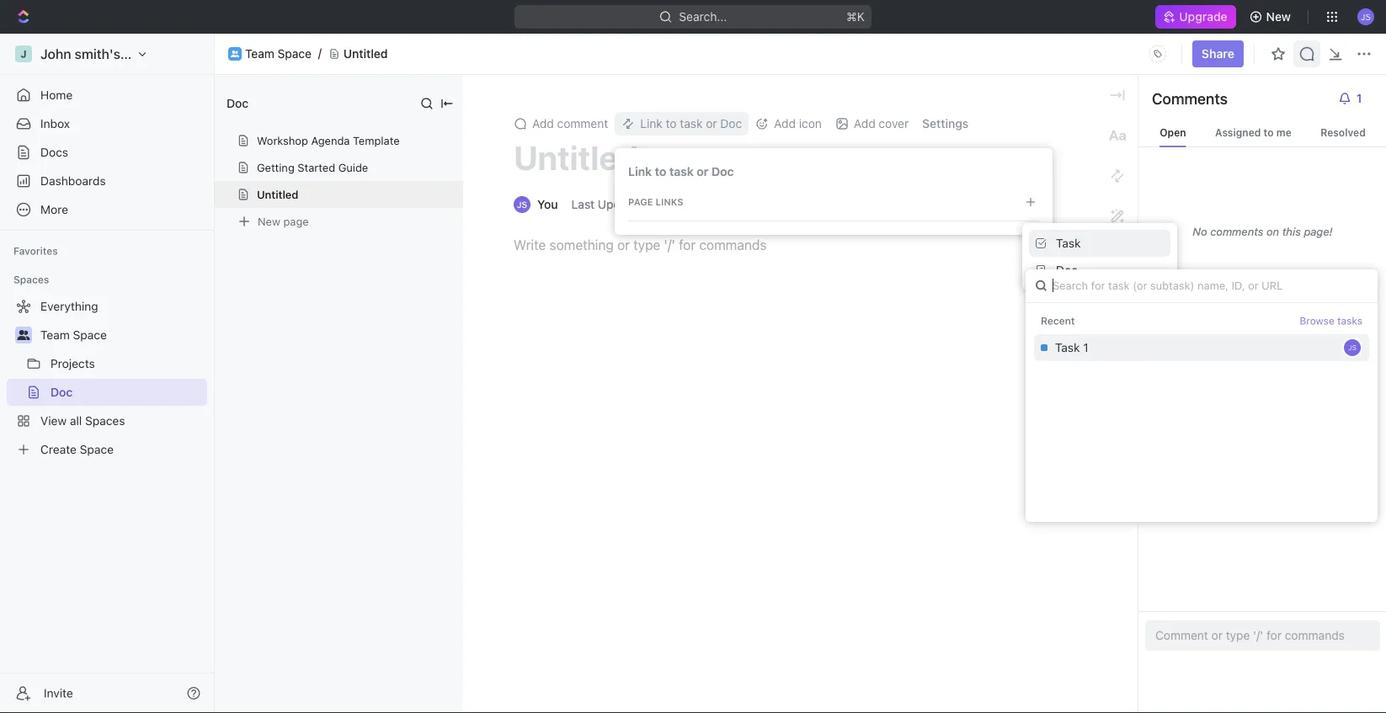 Task type: describe. For each thing, give the bounding box(es) containing it.
add for add icon
[[774, 117, 796, 131]]

sidebar navigation
[[0, 34, 215, 713]]

template
[[353, 134, 400, 147]]

recent
[[1041, 315, 1075, 327]]

0 vertical spatial user group image
[[231, 50, 239, 57]]

today
[[652, 197, 686, 211]]

add comment
[[532, 117, 608, 131]]

assigned to me
[[1215, 126, 1292, 138]]

cover
[[879, 117, 909, 131]]

invite
[[44, 686, 73, 700]]

team for top user group icon's team space link
[[245, 47, 274, 61]]

0 vertical spatial doc
[[227, 96, 249, 110]]

no comments on this page!
[[1193, 225, 1333, 238]]

page links
[[628, 197, 683, 208]]

new for new
[[1266, 10, 1291, 24]]

open
[[1160, 126, 1186, 138]]

getting
[[257, 161, 295, 174]]

no
[[1193, 225, 1207, 238]]

add cover
[[854, 117, 909, 131]]

spaces
[[13, 274, 49, 285]]

workshop agenda template
[[257, 134, 400, 147]]

user group image inside sidebar navigation
[[17, 330, 30, 340]]

new button
[[1243, 3, 1301, 30]]

add icon
[[774, 117, 822, 131]]

Search for task (or subtask) name, ID, or URL text field
[[1026, 269, 1378, 302]]

search...
[[679, 10, 727, 24]]

inbox link
[[7, 110, 207, 137]]

0 vertical spatial space
[[278, 47, 311, 61]]

dashboards link
[[7, 168, 207, 195]]

me
[[1276, 126, 1292, 138]]

1 vertical spatial task
[[669, 165, 694, 179]]

comments
[[1152, 89, 1228, 107]]

2 vertical spatial doc
[[711, 165, 734, 179]]

1 vertical spatial link to task or doc
[[628, 165, 734, 179]]

link to task or doc inside link to task or doc dropdown button
[[640, 117, 742, 131]]

to up page links
[[655, 165, 666, 179]]

comments
[[1210, 225, 1263, 238]]

task inside dropdown button
[[680, 117, 703, 131]]

add for add cover
[[854, 117, 875, 131]]

this
[[1282, 225, 1301, 238]]

1 vertical spatial or
[[697, 165, 708, 179]]

guide
[[338, 161, 368, 174]]

icon
[[799, 117, 822, 131]]

page
[[283, 215, 309, 228]]

task button
[[1029, 230, 1170, 257]]

agenda
[[311, 134, 350, 147]]

links
[[656, 197, 683, 208]]

to left "me"
[[1264, 126, 1274, 138]]

tasks
[[1337, 315, 1362, 327]]

browse tasks
[[1300, 315, 1362, 327]]

home link
[[7, 82, 207, 109]]

browse
[[1300, 315, 1334, 327]]

⌘k
[[846, 10, 865, 24]]

1
[[1083, 341, 1088, 355]]

last
[[571, 197, 594, 211]]

1 horizontal spatial team space
[[245, 47, 311, 61]]



Task type: vqa. For each thing, say whether or not it's contained in the screenshot.
page!
yes



Task type: locate. For each thing, give the bounding box(es) containing it.
new
[[1266, 10, 1291, 24], [258, 215, 280, 228]]

1 vertical spatial user group image
[[17, 330, 30, 340]]

0 horizontal spatial team
[[40, 328, 70, 342]]

1 vertical spatial link
[[628, 165, 652, 179]]

1 horizontal spatial space
[[278, 47, 311, 61]]

space
[[278, 47, 311, 61], [73, 328, 107, 342]]

task up at
[[680, 117, 703, 131]]

favorites
[[13, 245, 58, 257]]

add left icon
[[774, 117, 796, 131]]

link right comment
[[640, 117, 663, 131]]

1 vertical spatial new
[[258, 215, 280, 228]]

add for add comment
[[532, 117, 554, 131]]

untitled
[[343, 47, 388, 61], [514, 138, 638, 177], [257, 188, 298, 201]]

1 horizontal spatial user group image
[[231, 50, 239, 57]]

0 vertical spatial new
[[1266, 10, 1291, 24]]

pm
[[732, 197, 750, 211]]

task button
[[1029, 230, 1170, 257]]

0 vertical spatial team space
[[245, 47, 311, 61]]

started
[[298, 161, 335, 174]]

link up the page
[[628, 165, 652, 179]]

team space link
[[245, 47, 311, 61], [40, 322, 204, 349]]

1 horizontal spatial new
[[1266, 10, 1291, 24]]

assigned
[[1215, 126, 1261, 138]]

doc
[[227, 96, 249, 110], [720, 117, 742, 131], [711, 165, 734, 179]]

1 add from the left
[[532, 117, 554, 131]]

js
[[1348, 344, 1356, 352]]

1 horizontal spatial add
[[774, 117, 796, 131]]

or
[[706, 117, 717, 131], [697, 165, 708, 179]]

upgrade link
[[1156, 5, 1236, 29]]

1 horizontal spatial team
[[245, 47, 274, 61]]

team space link for user group icon within sidebar navigation
[[40, 322, 204, 349]]

task 1
[[1055, 341, 1088, 355]]

4:36
[[703, 197, 729, 211]]

0 horizontal spatial add
[[532, 117, 554, 131]]

1 horizontal spatial team space link
[[245, 47, 311, 61]]

0 vertical spatial team
[[245, 47, 274, 61]]

task
[[1056, 236, 1081, 250], [1055, 341, 1080, 355]]

link to task or doc
[[640, 117, 742, 131], [628, 165, 734, 179]]

team space link for top user group icon
[[245, 47, 311, 61]]

upgrade
[[1179, 10, 1227, 24]]

0 vertical spatial link
[[640, 117, 663, 131]]

0 horizontal spatial untitled
[[257, 188, 298, 201]]

settings
[[922, 117, 969, 131]]

to inside dropdown button
[[666, 117, 677, 131]]

home
[[40, 88, 73, 102]]

task up recent
[[1056, 236, 1081, 250]]

new left the page
[[258, 215, 280, 228]]

1 horizontal spatial untitled
[[343, 47, 388, 61]]

or up at
[[697, 165, 708, 179]]

task inside button
[[1056, 236, 1081, 250]]

1 vertical spatial task
[[1055, 341, 1080, 355]]

team space inside sidebar navigation
[[40, 328, 107, 342]]

task for task
[[1056, 236, 1081, 250]]

1 vertical spatial team space link
[[40, 322, 204, 349]]

3 add from the left
[[854, 117, 875, 131]]

user group image
[[231, 50, 239, 57], [17, 330, 30, 340]]

2 add from the left
[[774, 117, 796, 131]]

0 vertical spatial or
[[706, 117, 717, 131]]

or inside dropdown button
[[706, 117, 717, 131]]

updated:
[[598, 197, 648, 211]]

or up 4:36
[[706, 117, 717, 131]]

dashboards
[[40, 174, 106, 188]]

2 horizontal spatial untitled
[[514, 138, 638, 177]]

task up links on the left top
[[669, 165, 694, 179]]

link inside dropdown button
[[640, 117, 663, 131]]

0 vertical spatial team space link
[[245, 47, 311, 61]]

share
[[1202, 47, 1234, 61]]

task for task 1
[[1055, 341, 1080, 355]]

at
[[689, 197, 700, 211]]

0 vertical spatial task
[[680, 117, 703, 131]]

add left cover
[[854, 117, 875, 131]]

0 horizontal spatial space
[[73, 328, 107, 342]]

task left 1
[[1055, 341, 1080, 355]]

link to task or doc up links on the left top
[[628, 165, 734, 179]]

1 vertical spatial untitled
[[514, 138, 638, 177]]

0 horizontal spatial team space link
[[40, 322, 204, 349]]

getting started guide
[[257, 161, 368, 174]]

to
[[666, 117, 677, 131], [1264, 126, 1274, 138], [655, 165, 666, 179]]

1 vertical spatial team space
[[40, 328, 107, 342]]

docs link
[[7, 139, 207, 166]]

0 horizontal spatial team space
[[40, 328, 107, 342]]

1 vertical spatial team
[[40, 328, 70, 342]]

0 vertical spatial link to task or doc
[[640, 117, 742, 131]]

inbox
[[40, 117, 70, 131]]

add left comment
[[532, 117, 554, 131]]

new right upgrade
[[1266, 10, 1291, 24]]

link to task or doc button
[[615, 112, 749, 136]]

page
[[628, 197, 653, 208]]

team
[[245, 47, 274, 61], [40, 328, 70, 342]]

2 vertical spatial untitled
[[257, 188, 298, 201]]

docs
[[40, 145, 68, 159]]

task
[[680, 117, 703, 131], [669, 165, 694, 179]]

favorites button
[[7, 241, 65, 261]]

0 vertical spatial untitled
[[343, 47, 388, 61]]

team for user group icon within sidebar navigation team space link
[[40, 328, 70, 342]]

team space
[[245, 47, 311, 61], [40, 328, 107, 342]]

link
[[640, 117, 663, 131], [628, 165, 652, 179]]

0 horizontal spatial user group image
[[17, 330, 30, 340]]

new for new page
[[258, 215, 280, 228]]

new inside button
[[1266, 10, 1291, 24]]

workshop
[[257, 134, 308, 147]]

link to task or doc up at
[[640, 117, 742, 131]]

on
[[1266, 225, 1279, 238]]

2 horizontal spatial add
[[854, 117, 875, 131]]

doc inside dropdown button
[[720, 117, 742, 131]]

last updated: today at 4:36 pm
[[571, 197, 750, 211]]

1 vertical spatial space
[[73, 328, 107, 342]]

1 vertical spatial doc
[[720, 117, 742, 131]]

comment
[[557, 117, 608, 131]]

new page
[[258, 215, 309, 228]]

resolved
[[1320, 126, 1366, 138]]

team inside sidebar navigation
[[40, 328, 70, 342]]

page!
[[1304, 225, 1333, 238]]

0 vertical spatial task
[[1056, 236, 1081, 250]]

space inside sidebar navigation
[[73, 328, 107, 342]]

to up links on the left top
[[666, 117, 677, 131]]

add
[[532, 117, 554, 131], [774, 117, 796, 131], [854, 117, 875, 131]]

0 horizontal spatial new
[[258, 215, 280, 228]]



